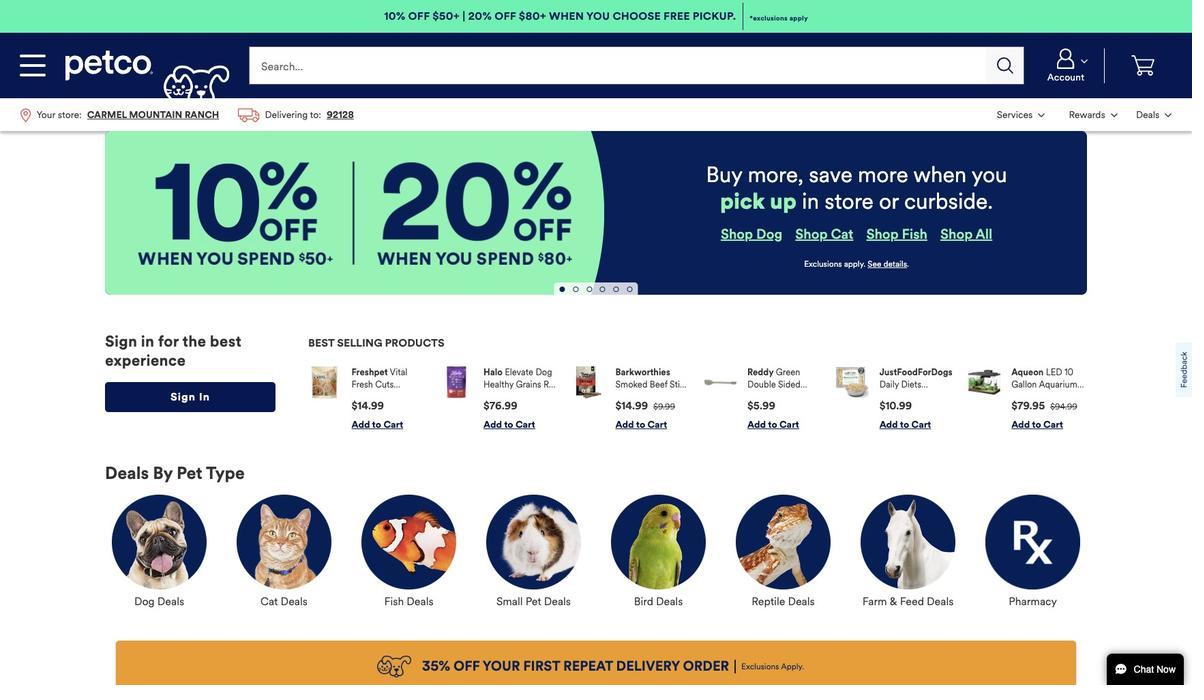 Task type: describe. For each thing, give the bounding box(es) containing it.
*exclusions apply
[[750, 13, 808, 22]]

shop dog link
[[721, 226, 783, 243]]

in inside buy more, save more when you pick up in store or curbside.
[[802, 187, 820, 215]]

products
[[385, 337, 445, 350]]

0 vertical spatial carat down icon 13 button
[[1034, 48, 1099, 83]]

apply
[[790, 13, 808, 22]]

bird deals image
[[611, 495, 706, 590]]

20%
[[468, 10, 492, 23]]

details
[[884, 259, 908, 269]]

shop cat
[[796, 226, 854, 243]]

shop for shop cat
[[796, 226, 828, 243]]

shop all
[[941, 226, 993, 243]]

more,
[[748, 161, 804, 189]]

sign in button
[[105, 382, 276, 412]]

$5.99
[[748, 400, 776, 412]]

pet pharmacy image
[[986, 495, 1081, 590]]

farm and feed deals image
[[861, 495, 956, 590]]

best
[[210, 332, 242, 350]]

reptile deals link
[[752, 590, 815, 608]]

pickup.
[[693, 10, 736, 23]]

shop for shop fish
[[867, 226, 899, 243]]

choose
[[613, 10, 661, 23]]

exclusions for exclusions apply. see details .
[[805, 259, 842, 269]]

35% off your first repeat delivery order link
[[422, 658, 729, 675]]

see details link
[[868, 259, 908, 269]]

free
[[664, 10, 690, 23]]

exclusions apply.
[[742, 662, 805, 671]]

cat deals image
[[237, 495, 332, 590]]

Search search field
[[249, 46, 987, 85]]

selling
[[337, 337, 383, 350]]

see
[[868, 259, 882, 269]]

1 horizontal spatial pet
[[526, 595, 542, 608]]

deals down fish deals image
[[407, 595, 434, 608]]

sign in
[[171, 390, 210, 403]]

dog deals link
[[134, 590, 184, 608]]

1 carat down icon 13 button from the left
[[1056, 100, 1126, 130]]

dog deals image
[[112, 495, 207, 590]]

.
[[908, 259, 910, 269]]

shop all link
[[941, 226, 993, 243]]

fish deals image
[[362, 495, 456, 590]]

cat inside cat deals link
[[261, 595, 278, 608]]

sign for sign in for the best experience
[[105, 332, 137, 350]]

your
[[483, 658, 520, 675]]

$5.99 list item
[[705, 366, 824, 431]]

1 $14.99 list item from the left
[[308, 366, 427, 431]]

the
[[182, 332, 206, 350]]

cat deals
[[261, 595, 308, 608]]

dog deals
[[134, 595, 184, 608]]

pharmacy
[[1009, 595, 1057, 608]]

in inside sign in for the best experience
[[141, 332, 154, 350]]

save
[[810, 161, 853, 189]]

$76.99 list item
[[440, 366, 559, 431]]

buy
[[706, 161, 743, 189]]

store
[[825, 187, 874, 215]]

bird deals link
[[634, 590, 683, 608]]

1 off from the left
[[408, 10, 430, 23]]

shop dog
[[721, 226, 783, 243]]

$79.95 $94.99
[[1012, 400, 1078, 412]]

repeat
[[564, 658, 613, 675]]

1 vertical spatial carat down icon 13 button
[[990, 100, 1053, 130]]

$80+
[[519, 10, 547, 23]]

$14.99 $9.99
[[616, 400, 676, 412]]

0 vertical spatial dog
[[757, 226, 783, 243]]

sign in link
[[105, 382, 276, 412]]

$14.99 for $14.99 $9.99
[[616, 400, 648, 412]]

small
[[497, 595, 523, 608]]

2 $14.99 list item from the left
[[573, 366, 691, 431]]

$14.99 for $14.99
[[352, 400, 384, 412]]

type
[[206, 463, 245, 484]]

when inside buy more, save more when you pick up in store or curbside.
[[914, 161, 967, 189]]

order
[[683, 658, 729, 675]]

feed
[[900, 595, 925, 608]]

cat deals link
[[261, 590, 308, 608]]

pick
[[721, 188, 765, 215]]

farm
[[863, 595, 888, 608]]

0 horizontal spatial dog
[[134, 595, 155, 608]]

bird
[[634, 595, 654, 608]]

0 horizontal spatial you
[[587, 10, 610, 23]]

deals down cat deals image
[[281, 595, 308, 608]]

deals inside 'link'
[[656, 595, 683, 608]]

$94.99
[[1051, 402, 1078, 411]]



Task type: locate. For each thing, give the bounding box(es) containing it.
10%
[[384, 10, 406, 23]]

exclusions
[[805, 259, 842, 269], [742, 662, 780, 671]]

exclusions for exclusions apply.
[[742, 662, 780, 671]]

0 vertical spatial sign
[[105, 332, 137, 350]]

$10.99
[[880, 400, 913, 412]]

1 horizontal spatial cat
[[831, 226, 854, 243]]

bird deals
[[634, 595, 683, 608]]

1 shop from the left
[[721, 226, 753, 243]]

carat down icon 13 button
[[1056, 100, 1126, 130], [1129, 100, 1180, 130]]

1 horizontal spatial dog
[[757, 226, 783, 243]]

dog down up at top
[[757, 226, 783, 243]]

4 shop from the left
[[941, 226, 973, 243]]

first
[[524, 658, 560, 675]]

0 vertical spatial exclusions
[[805, 259, 842, 269]]

reptile deals
[[752, 595, 815, 608]]

0 horizontal spatial pet
[[177, 463, 203, 484]]

1 horizontal spatial off
[[495, 10, 516, 23]]

1 vertical spatial in
[[141, 332, 154, 350]]

sign for sign in
[[171, 390, 196, 403]]

cat up 'apply.'
[[831, 226, 854, 243]]

0 horizontal spatial $14.99 list item
[[308, 366, 427, 431]]

$14.99 down selling
[[352, 400, 384, 412]]

off right the 20%
[[495, 10, 516, 23]]

|
[[463, 10, 466, 23]]

$79.95
[[1012, 400, 1046, 412]]

when right the more
[[914, 161, 967, 189]]

farm & feed deals
[[863, 595, 954, 608]]

0 horizontal spatial sign
[[105, 332, 137, 350]]

or
[[880, 187, 899, 215]]

fish up '.'
[[902, 226, 928, 243]]

*exclusions
[[750, 13, 788, 22]]

you inside buy more, save more when you pick up in store or curbside.
[[972, 161, 1008, 189]]

0 horizontal spatial exclusions
[[742, 662, 780, 671]]

search image
[[997, 57, 1014, 74]]

sign left in
[[171, 390, 196, 403]]

1 vertical spatial sign
[[171, 390, 196, 403]]

pharmacy link
[[1009, 590, 1057, 608]]

35%
[[422, 658, 451, 675]]

small pet deals link
[[497, 590, 571, 608]]

for
[[158, 332, 179, 350]]

shop fish
[[867, 226, 928, 243]]

1 horizontal spatial $14.99 list item
[[573, 366, 691, 431]]

10% off when you spend $50+. 20% off when you spend $80+. image
[[138, 161, 572, 265]]

1 horizontal spatial fish
[[902, 226, 928, 243]]

deals by pet type
[[105, 463, 245, 484]]

best
[[308, 337, 335, 350]]

&
[[890, 595, 898, 608]]

$76.99
[[484, 400, 518, 412]]

off
[[454, 658, 480, 675]]

1 horizontal spatial you
[[972, 161, 1008, 189]]

deals
[[105, 463, 149, 484], [157, 595, 184, 608], [281, 595, 308, 608], [407, 595, 434, 608], [544, 595, 571, 608], [656, 595, 683, 608], [788, 595, 815, 608], [927, 595, 954, 608]]

1 $14.99 from the left
[[352, 400, 384, 412]]

$9.99
[[654, 402, 676, 411]]

pet right small
[[526, 595, 542, 608]]

up
[[770, 188, 797, 215]]

shop
[[721, 226, 753, 243], [796, 226, 828, 243], [867, 226, 899, 243], [941, 226, 973, 243]]

0 horizontal spatial cat
[[261, 595, 278, 608]]

small pet deals
[[497, 595, 571, 608]]

1 horizontal spatial when
[[914, 161, 967, 189]]

1 vertical spatial when
[[914, 161, 967, 189]]

shop cat link
[[796, 226, 854, 243]]

1 horizontal spatial exclusions
[[805, 259, 842, 269]]

exclusions apply. see details .
[[805, 259, 910, 269]]

0 horizontal spatial fish
[[384, 595, 404, 608]]

reptile
[[752, 595, 786, 608]]

shop fish link
[[867, 226, 928, 243]]

deals left by
[[105, 463, 149, 484]]

1 vertical spatial pet
[[526, 595, 542, 608]]

in up the experience
[[141, 332, 154, 350]]

farm & feed deals link
[[863, 590, 954, 608]]

1 vertical spatial dog
[[134, 595, 155, 608]]

1 horizontal spatial sign
[[171, 390, 196, 403]]

in
[[199, 390, 210, 403]]

buy more, save more when you pick up in store or curbside.
[[706, 161, 1008, 215]]

$10.99 list item
[[837, 366, 956, 431]]

2 off from the left
[[495, 10, 516, 23]]

pet right by
[[177, 463, 203, 484]]

0 horizontal spatial $14.99
[[352, 400, 384, 412]]

1 vertical spatial cat
[[261, 595, 278, 608]]

deals right the bird
[[656, 595, 683, 608]]

$14.99 left $9.99
[[616, 400, 648, 412]]

list
[[11, 98, 363, 131], [988, 98, 1182, 131], [308, 355, 1088, 442]]

0 vertical spatial in
[[802, 187, 820, 215]]

deals down dog deals image
[[157, 595, 184, 608]]

fish
[[902, 226, 928, 243], [384, 595, 404, 608]]

sign inside button
[[171, 390, 196, 403]]

0 vertical spatial fish
[[902, 226, 928, 243]]

deals right feed
[[927, 595, 954, 608]]

sign
[[105, 332, 137, 350], [171, 390, 196, 403]]

dog
[[757, 226, 783, 243], [134, 595, 155, 608]]

0 vertical spatial pet
[[177, 463, 203, 484]]

fish deals link
[[384, 590, 434, 608]]

list containing $14.99
[[308, 355, 1088, 442]]

10% off $50+ | 20% off $80+ when you choose free pickup.
[[384, 10, 736, 23]]

when
[[549, 10, 584, 23], [914, 161, 967, 189]]

$50+
[[433, 10, 460, 23]]

in right up at top
[[802, 187, 820, 215]]

3 shop from the left
[[867, 226, 899, 243]]

you left choose
[[587, 10, 610, 23]]

cat
[[831, 226, 854, 243], [261, 595, 278, 608]]

curbside.
[[905, 187, 994, 215]]

dog down dog deals image
[[134, 595, 155, 608]]

reptile deals image
[[736, 495, 831, 590]]

best selling products
[[308, 337, 445, 350]]

1 horizontal spatial carat down icon 13 button
[[1129, 100, 1180, 130]]

more
[[858, 161, 909, 189]]

35% off your first repeat delivery order
[[422, 658, 729, 675]]

fish down fish deals image
[[384, 595, 404, 608]]

you up all
[[972, 161, 1008, 189]]

0 horizontal spatial off
[[408, 10, 430, 23]]

carat down icon 13 button right search icon
[[1034, 48, 1099, 83]]

2 $14.99 from the left
[[616, 400, 648, 412]]

1 vertical spatial you
[[972, 161, 1008, 189]]

by
[[153, 463, 173, 484]]

0 vertical spatial you
[[587, 10, 610, 23]]

0 vertical spatial cat
[[831, 226, 854, 243]]

you
[[587, 10, 610, 23], [972, 161, 1008, 189]]

0 vertical spatial when
[[549, 10, 584, 23]]

1 horizontal spatial in
[[802, 187, 820, 215]]

1 vertical spatial exclusions
[[742, 662, 780, 671]]

0 horizontal spatial in
[[141, 332, 154, 350]]

2 shop from the left
[[796, 226, 828, 243]]

all
[[976, 226, 993, 243]]

0 horizontal spatial carat down icon 13 button
[[1056, 100, 1126, 130]]

carat down icon 13 button
[[1034, 48, 1099, 83], [990, 100, 1053, 130]]

shop for shop dog
[[721, 226, 753, 243]]

deals right reptile
[[788, 595, 815, 608]]

shop for shop all
[[941, 226, 973, 243]]

fish deals
[[384, 595, 434, 608]]

small pet deals image
[[487, 495, 581, 590]]

experience
[[105, 352, 186, 370]]

shop left all
[[941, 226, 973, 243]]

in
[[802, 187, 820, 215], [141, 332, 154, 350]]

1 vertical spatial fish
[[384, 595, 404, 608]]

sign in for the best experience
[[105, 332, 242, 370]]

shop down up at top
[[796, 226, 828, 243]]

carat down icon 13 image
[[1081, 59, 1088, 63], [1039, 113, 1046, 117], [1111, 113, 1118, 117], [1166, 113, 1173, 117]]

cat down cat deals image
[[261, 595, 278, 608]]

shop down pick
[[721, 226, 753, 243]]

deals right small
[[544, 595, 571, 608]]

pet
[[177, 463, 203, 484], [526, 595, 542, 608]]

$14.99
[[352, 400, 384, 412], [616, 400, 648, 412]]

shop up see details link
[[867, 226, 899, 243]]

$79.95 list item
[[969, 366, 1088, 431]]

off right the 10%
[[408, 10, 430, 23]]

carat down icon 13 button down search icon
[[990, 100, 1053, 130]]

exclusions down shop cat link
[[805, 259, 842, 269]]

apply.
[[781, 662, 805, 671]]

$14.99 list item
[[308, 366, 427, 431], [573, 366, 691, 431]]

sign inside sign in for the best experience
[[105, 332, 137, 350]]

delivery
[[617, 658, 680, 675]]

apply.
[[845, 259, 866, 269]]

2 carat down icon 13 button from the left
[[1129, 100, 1180, 130]]

exclusions left apply.
[[742, 662, 780, 671]]

sign up the experience
[[105, 332, 137, 350]]

0 horizontal spatial when
[[549, 10, 584, 23]]

1 horizontal spatial $14.99
[[616, 400, 648, 412]]

when right $80+ in the left top of the page
[[549, 10, 584, 23]]



Task type: vqa. For each thing, say whether or not it's contained in the screenshot.
Them.
no



